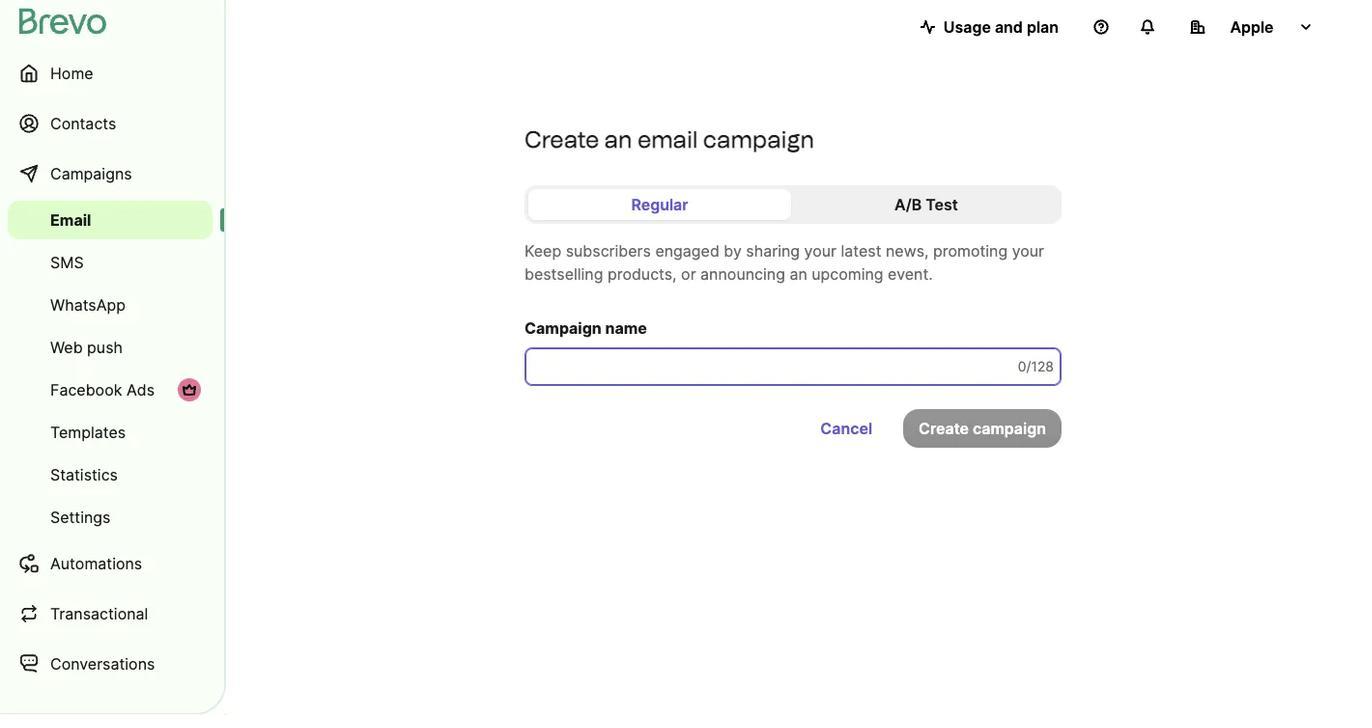 Task type: locate. For each thing, give the bounding box(es) containing it.
or
[[681, 265, 696, 284]]

engaged
[[655, 242, 720, 260]]

your
[[804, 242, 837, 260], [1012, 242, 1044, 260]]

1 vertical spatial an
[[790, 265, 807, 284]]

1 vertical spatial create
[[919, 419, 969, 438]]

statistics
[[50, 466, 118, 485]]

statistics link
[[8, 456, 213, 495]]

and
[[995, 17, 1023, 36]]

bestselling
[[525, 265, 603, 284]]

0 vertical spatial campaign
[[703, 125, 815, 153]]

upcoming
[[812, 265, 884, 284]]

a/b test
[[895, 195, 958, 214]]

an left email
[[605, 125, 632, 153]]

campaign down 0 in the bottom of the page
[[973, 419, 1046, 438]]

conversations link
[[8, 642, 213, 688]]

keep subscribers engaged by sharing your latest news, promoting your bestselling products, or announcing an upcoming event.
[[525, 242, 1044, 284]]

campaigns link
[[8, 151, 213, 197]]

1 vertical spatial campaign
[[973, 419, 1046, 438]]

email
[[50, 211, 91, 229]]

an
[[605, 125, 632, 153], [790, 265, 807, 284]]

create for create campaign
[[919, 419, 969, 438]]

create campaign button
[[903, 410, 1062, 448]]

your right the promoting
[[1012, 242, 1044, 260]]

apple
[[1230, 17, 1274, 36]]

an down the sharing
[[790, 265, 807, 284]]

2 your from the left
[[1012, 242, 1044, 260]]

campaign name
[[525, 319, 647, 338]]

whatsapp
[[50, 296, 126, 314]]

campaign inside "button"
[[973, 419, 1046, 438]]

usage
[[944, 17, 991, 36]]

128
[[1031, 359, 1054, 375]]

your up upcoming
[[804, 242, 837, 260]]

1 horizontal spatial your
[[1012, 242, 1044, 260]]

1 horizontal spatial an
[[790, 265, 807, 284]]

automations link
[[8, 541, 213, 587]]

web
[[50, 338, 83, 357]]

apple button
[[1175, 8, 1329, 46]]

announcing
[[701, 265, 785, 284]]

facebook
[[50, 381, 122, 400]]

news,
[[886, 242, 929, 260]]

create
[[525, 125, 599, 153], [919, 419, 969, 438]]

create inside "button"
[[919, 419, 969, 438]]

0 vertical spatial create
[[525, 125, 599, 153]]

test
[[926, 195, 958, 214]]

usage and plan button
[[905, 8, 1074, 46]]

0 horizontal spatial an
[[605, 125, 632, 153]]

plan
[[1027, 17, 1059, 36]]

promoting
[[933, 242, 1008, 260]]

usage and plan
[[944, 17, 1059, 36]]

subscribers
[[566, 242, 651, 260]]

campaign
[[703, 125, 815, 153], [973, 419, 1046, 438]]

web push link
[[8, 328, 213, 367]]

campaign right email
[[703, 125, 815, 153]]

0 horizontal spatial create
[[525, 125, 599, 153]]

0 horizontal spatial campaign
[[703, 125, 815, 153]]

left___rvooi image
[[182, 383, 197, 398]]

a/b test button
[[795, 189, 1058, 220]]

contacts link
[[8, 100, 213, 147]]

regular
[[631, 195, 688, 214]]

an inside keep subscribers engaged by sharing your latest news, promoting your bestselling products, or announcing an upcoming event.
[[790, 265, 807, 284]]

contacts
[[50, 114, 116, 133]]

keep
[[525, 242, 562, 260]]

1 horizontal spatial campaign
[[973, 419, 1046, 438]]

0 horizontal spatial your
[[804, 242, 837, 260]]

1 horizontal spatial create
[[919, 419, 969, 438]]

facebook ads
[[50, 381, 155, 400]]

cancel
[[821, 419, 873, 438]]



Task type: vqa. For each thing, say whether or not it's contained in the screenshot.
Campaign name text box
yes



Task type: describe. For each thing, give the bounding box(es) containing it.
name
[[605, 319, 647, 338]]

conversations
[[50, 655, 155, 674]]

0 / 128
[[1018, 359, 1054, 375]]

sms
[[50, 253, 84, 272]]

cancel button
[[805, 410, 888, 448]]

Campaign name text field
[[525, 348, 1062, 386]]

home
[[50, 64, 93, 83]]

settings link
[[8, 499, 213, 537]]

email
[[638, 125, 698, 153]]

transactional link
[[8, 591, 213, 638]]

/
[[1026, 359, 1031, 375]]

by
[[724, 242, 742, 260]]

0 vertical spatial an
[[605, 125, 632, 153]]

ads
[[126, 381, 155, 400]]

web push
[[50, 338, 123, 357]]

push
[[87, 338, 123, 357]]

create for create an email campaign
[[525, 125, 599, 153]]

sms link
[[8, 243, 213, 282]]

campaign
[[525, 319, 602, 338]]

1 your from the left
[[804, 242, 837, 260]]

create campaign
[[919, 419, 1046, 438]]

facebook ads link
[[8, 371, 213, 410]]

home link
[[8, 50, 213, 97]]

automations
[[50, 555, 142, 573]]

products,
[[608, 265, 677, 284]]

email link
[[8, 201, 213, 240]]

campaigns
[[50, 164, 132, 183]]

sharing
[[746, 242, 800, 260]]

templates link
[[8, 414, 213, 452]]

whatsapp link
[[8, 286, 213, 325]]

settings
[[50, 508, 111, 527]]

create an email campaign
[[525, 125, 815, 153]]

event.
[[888, 265, 933, 284]]

0
[[1018, 359, 1026, 375]]

templates
[[50, 423, 126, 442]]

regular button
[[528, 189, 791, 220]]

transactional
[[50, 605, 148, 624]]

a/b
[[895, 195, 922, 214]]

latest
[[841, 242, 882, 260]]



